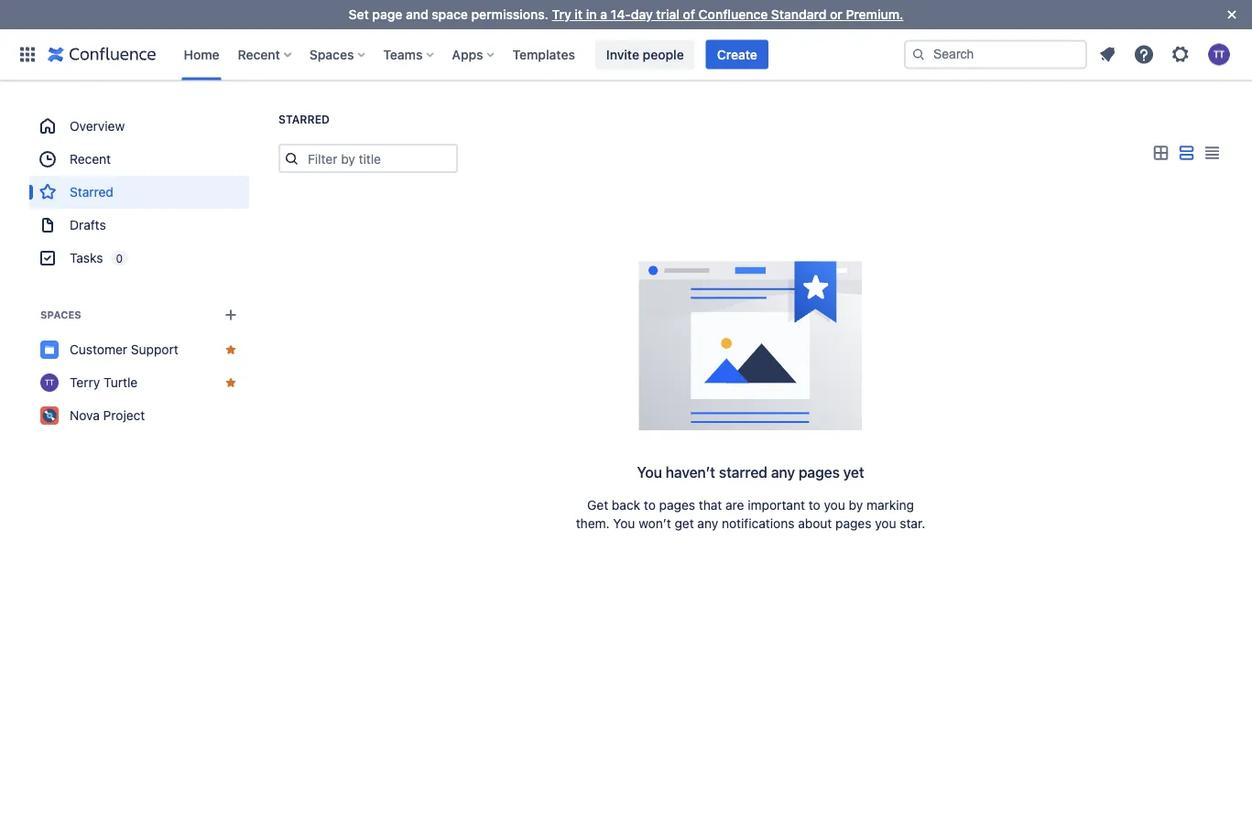 Task type: locate. For each thing, give the bounding box(es) containing it.
0 vertical spatial you
[[637, 464, 662, 481]]

try
[[552, 7, 571, 22]]

a
[[600, 7, 607, 22]]

1 horizontal spatial you
[[637, 464, 662, 481]]

invite people button
[[595, 40, 695, 69]]

turtle
[[104, 375, 138, 390]]

by
[[849, 498, 863, 513]]

to up won't
[[644, 498, 656, 513]]

you left by
[[824, 498, 845, 513]]

0 vertical spatial starred
[[278, 113, 330, 126]]

starred down spaces popup button
[[278, 113, 330, 126]]

you
[[824, 498, 845, 513], [875, 516, 896, 531]]

confluence image
[[48, 44, 156, 66], [48, 44, 156, 66]]

any up important
[[771, 464, 795, 481]]

it
[[575, 7, 583, 22]]

0 horizontal spatial to
[[644, 498, 656, 513]]

terry
[[70, 375, 100, 390]]

home link
[[178, 40, 225, 69]]

spaces inside popup button
[[309, 47, 354, 62]]

spaces
[[309, 47, 354, 62], [40, 309, 81, 321]]

banner
[[0, 29, 1252, 81]]

starred up "drafts"
[[70, 185, 113, 200]]

0 horizontal spatial any
[[698, 516, 718, 531]]

0
[[116, 252, 123, 265]]

to up about
[[809, 498, 821, 513]]

14-
[[611, 7, 631, 22]]

Search field
[[904, 40, 1087, 69]]

set page and space permissions. try it in a 14-day trial of confluence standard or premium.
[[349, 7, 904, 22]]

you
[[637, 464, 662, 481], [613, 516, 635, 531]]

close image
[[1221, 4, 1243, 26]]

group
[[29, 110, 249, 275]]

1 to from the left
[[644, 498, 656, 513]]

2 to from the left
[[809, 498, 821, 513]]

spaces up customer
[[40, 309, 81, 321]]

of
[[683, 7, 695, 22]]

Filter by title field
[[302, 146, 456, 171]]

customer support link
[[29, 333, 249, 366]]

1 horizontal spatial spaces
[[309, 47, 354, 62]]

unstar this space image
[[224, 343, 238, 357]]

1 vertical spatial starred
[[70, 185, 113, 200]]

0 vertical spatial any
[[771, 464, 795, 481]]

you up back
[[637, 464, 662, 481]]

1 vertical spatial you
[[613, 516, 635, 531]]

pages up the get
[[659, 498, 695, 513]]

recent link
[[29, 143, 249, 176]]

nova project link
[[29, 399, 249, 432]]

pages
[[799, 464, 840, 481], [659, 498, 695, 513], [836, 516, 872, 531]]

back
[[612, 498, 640, 513]]

0 horizontal spatial you
[[824, 498, 845, 513]]

any down "that" on the right bottom of the page
[[698, 516, 718, 531]]

0 vertical spatial recent
[[238, 47, 280, 62]]

1 vertical spatial you
[[875, 516, 896, 531]]

spaces down set
[[309, 47, 354, 62]]

terry turtle
[[70, 375, 138, 390]]

try it in a 14-day trial of confluence standard or premium. link
[[552, 7, 904, 22]]

important
[[748, 498, 805, 513]]

you inside get back to pages that are important to you by marking them.  you won't get any notifications about pages you star.
[[613, 516, 635, 531]]

1 horizontal spatial recent
[[238, 47, 280, 62]]

starred inside starred link
[[70, 185, 113, 200]]

pages left yet
[[799, 464, 840, 481]]

invite people
[[606, 47, 684, 62]]

you haven't starred any pages yet
[[637, 464, 864, 481]]

starred
[[278, 113, 330, 126], [70, 185, 113, 200]]

1 vertical spatial recent
[[70, 152, 111, 167]]

recent right home
[[238, 47, 280, 62]]

compact list image
[[1201, 142, 1223, 164]]

apps button
[[447, 40, 502, 69]]

list image
[[1175, 142, 1197, 164]]

global element
[[11, 29, 901, 80]]

any
[[771, 464, 795, 481], [698, 516, 718, 531]]

0 horizontal spatial you
[[613, 516, 635, 531]]

about
[[798, 516, 832, 531]]

project
[[103, 408, 145, 423]]

drafts link
[[29, 209, 249, 242]]

day
[[631, 7, 653, 22]]

recent
[[238, 47, 280, 62], [70, 152, 111, 167]]

0 vertical spatial spaces
[[309, 47, 354, 62]]

1 horizontal spatial any
[[771, 464, 795, 481]]

to
[[644, 498, 656, 513], [809, 498, 821, 513]]

permissions.
[[471, 7, 549, 22]]

settings icon image
[[1170, 44, 1192, 66]]

0 horizontal spatial starred
[[70, 185, 113, 200]]

star.
[[900, 516, 926, 531]]

confluence
[[699, 7, 768, 22]]

marking
[[867, 498, 914, 513]]

recent inside group
[[70, 152, 111, 167]]

apps
[[452, 47, 483, 62]]

yet
[[843, 464, 864, 481]]

1 horizontal spatial you
[[875, 516, 896, 531]]

1 vertical spatial any
[[698, 516, 718, 531]]

0 horizontal spatial recent
[[70, 152, 111, 167]]

1 vertical spatial pages
[[659, 498, 695, 513]]

recent down "overview"
[[70, 152, 111, 167]]

create link
[[706, 40, 768, 69]]

pages down by
[[836, 516, 872, 531]]

1 horizontal spatial to
[[809, 498, 821, 513]]

or
[[830, 7, 843, 22]]

0 horizontal spatial spaces
[[40, 309, 81, 321]]

you down marking
[[875, 516, 896, 531]]

you down back
[[613, 516, 635, 531]]

terry turtle link
[[29, 366, 249, 399]]



Task type: describe. For each thing, give the bounding box(es) containing it.
teams button
[[378, 40, 441, 69]]

overview
[[70, 119, 125, 134]]

won't
[[639, 516, 671, 531]]

and
[[406, 7, 428, 22]]

1 vertical spatial spaces
[[40, 309, 81, 321]]

nova project
[[70, 408, 145, 423]]

standard
[[771, 7, 827, 22]]

search image
[[912, 47, 926, 62]]

recent button
[[232, 40, 298, 69]]

in
[[586, 7, 597, 22]]

starred link
[[29, 176, 249, 209]]

get
[[587, 498, 608, 513]]

group containing overview
[[29, 110, 249, 275]]

are
[[726, 498, 744, 513]]

customer
[[70, 342, 127, 357]]

trial
[[656, 7, 680, 22]]

appswitcher icon image
[[16, 44, 38, 66]]

drafts
[[70, 218, 106, 233]]

starred
[[719, 464, 768, 481]]

tasks
[[70, 251, 103, 266]]

templates link
[[507, 40, 581, 69]]

nova
[[70, 408, 100, 423]]

2 vertical spatial pages
[[836, 516, 872, 531]]

overview link
[[29, 110, 249, 143]]

home
[[184, 47, 219, 62]]

unstar this space image
[[224, 376, 238, 390]]

notifications
[[722, 516, 795, 531]]

0 vertical spatial you
[[824, 498, 845, 513]]

teams
[[383, 47, 423, 62]]

set
[[349, 7, 369, 22]]

create a space image
[[220, 304, 242, 326]]

customer support
[[70, 342, 178, 357]]

support
[[131, 342, 178, 357]]

help icon image
[[1133, 44, 1155, 66]]

space
[[432, 7, 468, 22]]

recent inside "dropdown button"
[[238, 47, 280, 62]]

people
[[643, 47, 684, 62]]

create
[[717, 47, 757, 62]]

banner containing home
[[0, 29, 1252, 81]]

templates
[[513, 47, 575, 62]]

them.
[[576, 516, 610, 531]]

premium.
[[846, 7, 904, 22]]

that
[[699, 498, 722, 513]]

get
[[675, 516, 694, 531]]

0 vertical spatial pages
[[799, 464, 840, 481]]

page
[[372, 7, 402, 22]]

notification icon image
[[1097, 44, 1119, 66]]

get back to pages that are important to you by marking them.  you won't get any notifications about pages you star.
[[576, 498, 926, 531]]

1 horizontal spatial starred
[[278, 113, 330, 126]]

any inside get back to pages that are important to you by marking them.  you won't get any notifications about pages you star.
[[698, 516, 718, 531]]

cards image
[[1150, 142, 1172, 164]]

invite
[[606, 47, 639, 62]]

your profile and preferences image
[[1208, 44, 1230, 66]]

spaces button
[[304, 40, 372, 69]]

haven't
[[666, 464, 715, 481]]



Task type: vqa. For each thing, say whether or not it's contained in the screenshot.
Of
yes



